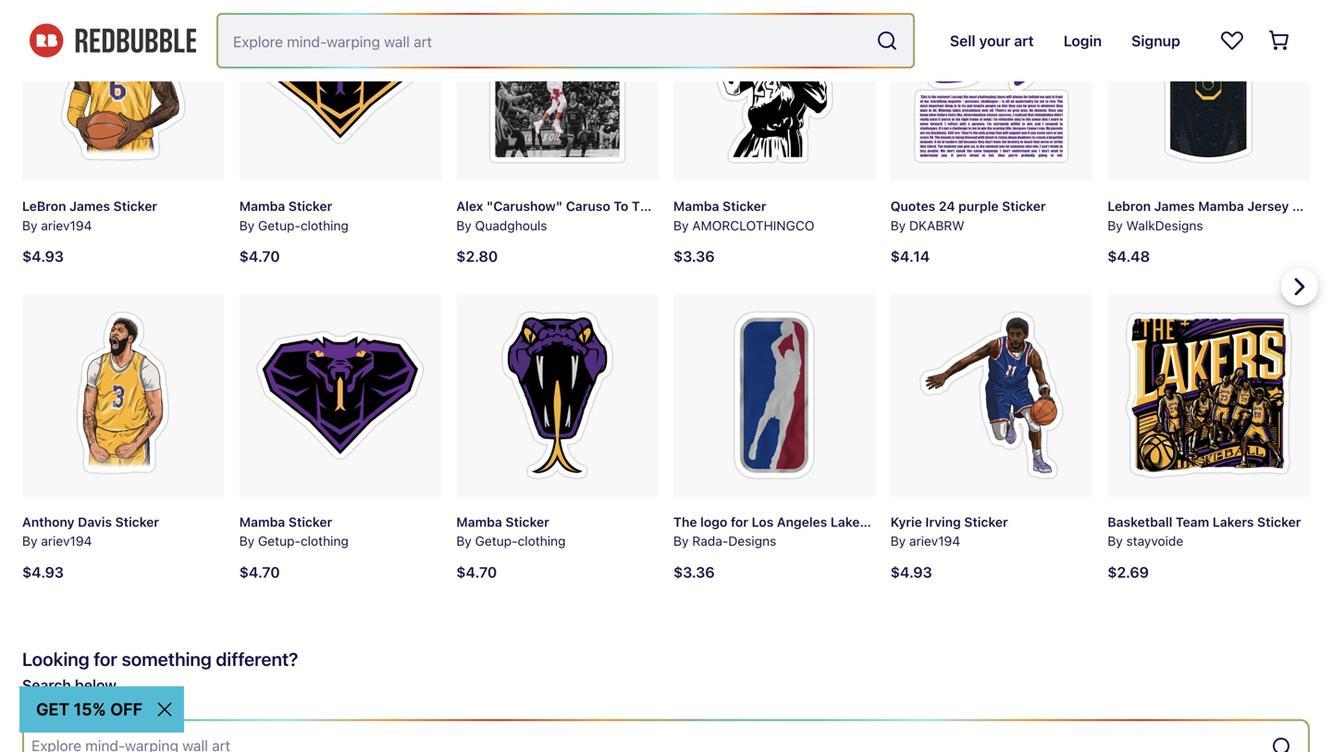 Task type: locate. For each thing, give the bounding box(es) containing it.
2 james from the left
[[1154, 199, 1195, 214]]

getup-
[[258, 218, 301, 233], [258, 533, 301, 549], [475, 533, 518, 549]]

the right to
[[632, 199, 655, 214]]

$4.70
[[239, 248, 280, 265], [239, 563, 280, 581], [456, 563, 497, 581]]

$4.70 for $4.70
[[239, 563, 280, 581]]

below.
[[75, 676, 120, 694]]

mamba inside lebron james mamba jersey sticker by walkdesigns
[[1198, 199, 1244, 214]]

clothing
[[301, 218, 349, 233], [301, 533, 349, 549], [518, 533, 566, 549]]

ariev194 inside anthony davis sticker by ariev194
[[41, 533, 92, 549]]

$3.36 down chicago
[[673, 248, 715, 265]]

lakers left fans on the bottom
[[831, 514, 872, 529]]

by inside alex "carushow" caruso to the chicago bulls sticker by quadghouls
[[456, 218, 472, 233]]

james inside lebron james sticker by ariev194
[[69, 199, 110, 214]]

by inside the logo for los angeles lakers fans sticker by rada-designs
[[673, 533, 689, 549]]

item preview, quotes 24 purple designed and sold by dkabrw. image
[[891, 0, 1093, 181]]

the logo for los angeles lakers fans sticker by rada-designs
[[673, 514, 949, 549]]

1 james from the left
[[69, 199, 110, 214]]

sticker
[[113, 199, 157, 214], [288, 199, 332, 214], [723, 199, 766, 214], [747, 199, 791, 214], [1002, 199, 1046, 214], [1292, 199, 1332, 214], [115, 514, 159, 529], [288, 514, 332, 529], [505, 514, 549, 529], [905, 514, 949, 529], [964, 514, 1008, 529], [1257, 514, 1301, 529]]

1 $3.36 from the top
[[673, 248, 715, 265]]

$2.69
[[1108, 563, 1149, 581]]

item preview, basketball team lakers  designed and sold by stayvoide. image
[[1108, 294, 1310, 497]]

$3.36 down rada-
[[673, 563, 715, 581]]

item preview, lebron james mamba jersey designed and sold by walkdesigns. image
[[1108, 0, 1310, 181]]

"carushow"
[[487, 199, 563, 214]]

rada-
[[692, 533, 728, 549]]

mamba
[[239, 199, 285, 214], [673, 199, 719, 214], [1198, 199, 1244, 214], [239, 514, 285, 529], [456, 514, 502, 529]]

sticker inside alex "carushow" caruso to the chicago bulls sticker by quadghouls
[[747, 199, 791, 214]]

purple
[[958, 199, 999, 214]]

item preview, mamba designed and sold by getup-clothing. image
[[239, 0, 442, 181], [239, 294, 442, 497], [456, 294, 659, 497]]

for left los
[[731, 514, 748, 529]]

1 horizontal spatial the
[[673, 514, 697, 529]]

mamba inside mamba sticker by amorclothingco
[[673, 199, 719, 214]]

amorclothingco
[[692, 218, 814, 233]]

0 vertical spatial the
[[632, 199, 655, 214]]

0 horizontal spatial james
[[69, 199, 110, 214]]

item preview, mamba designed and sold by getup-clothing. image for $4.70
[[239, 294, 442, 497]]

lakers right team
[[1213, 514, 1254, 529]]

1 lakers from the left
[[831, 514, 872, 529]]

basketball team lakers  sticker by stayvoide
[[1108, 514, 1301, 549]]

0 horizontal spatial the
[[632, 199, 655, 214]]

item preview, mamba designed and sold by getup-clothing. image for $2.80
[[456, 294, 659, 497]]

james right lebron
[[69, 199, 110, 214]]

ariev194 for $4.14
[[909, 533, 960, 549]]

lakers
[[831, 514, 872, 529], [1213, 514, 1254, 529]]

mamba sticker by getup-clothing for $4.70
[[239, 514, 349, 549]]

1 horizontal spatial lakers
[[1213, 514, 1254, 529]]

kyrie
[[891, 514, 922, 529]]

0 vertical spatial $3.36
[[673, 248, 715, 265]]

ariev194
[[41, 218, 92, 233], [41, 533, 92, 549], [909, 533, 960, 549]]

sticker inside anthony davis sticker by ariev194
[[115, 514, 159, 529]]

None search field
[[31, 737, 1264, 752]]

$4.14
[[891, 248, 930, 265]]

$3.36
[[673, 248, 715, 265], [673, 563, 715, 581]]

by inside kyrie irving sticker by ariev194
[[891, 533, 906, 549]]

james up 'walkdesigns'
[[1154, 199, 1195, 214]]

sticker inside kyrie irving sticker by ariev194
[[964, 514, 1008, 529]]

dkabrw
[[909, 218, 964, 233]]

looking for something different? search below.
[[22, 648, 298, 694]]

the left logo at the bottom
[[673, 514, 697, 529]]

2 lakers from the left
[[1213, 514, 1254, 529]]

mamba sticker by amorclothingco
[[673, 199, 814, 233]]

sticker inside lebron james sticker by ariev194
[[113, 199, 157, 214]]

for inside the logo for los angeles lakers fans sticker by rada-designs
[[731, 514, 748, 529]]

None field
[[218, 15, 913, 67], [24, 721, 1308, 752], [24, 721, 1308, 752]]

0 horizontal spatial for
[[94, 648, 117, 670]]

ariev194 down irving
[[909, 533, 960, 549]]

lebron
[[1108, 199, 1151, 214]]

caruso
[[566, 199, 610, 214]]

james inside lebron james mamba jersey sticker by walkdesigns
[[1154, 199, 1195, 214]]

1 horizontal spatial for
[[731, 514, 748, 529]]

0 horizontal spatial lakers
[[831, 514, 872, 529]]

clothing for $4.70
[[301, 533, 349, 549]]

stayvoide
[[1126, 533, 1183, 549]]

24
[[939, 199, 955, 214]]

getup- for $2.80
[[475, 533, 518, 549]]

james for $4.93
[[69, 199, 110, 214]]

sticker inside lebron james mamba jersey sticker by walkdesigns
[[1292, 199, 1332, 214]]

james
[[69, 199, 110, 214], [1154, 199, 1195, 214]]

for
[[731, 514, 748, 529], [94, 648, 117, 670]]

getup- for $4.70
[[258, 533, 301, 549]]

ariev194 inside lebron james sticker by ariev194
[[41, 218, 92, 233]]

$4.93
[[22, 248, 64, 265], [22, 563, 64, 581], [891, 563, 932, 581]]

for up below.
[[94, 648, 117, 670]]

sticker inside quotes 24 purple sticker by dkabrw
[[1002, 199, 1046, 214]]

$3.36 for mamba sticker by amorclothingco
[[673, 248, 715, 265]]

none field the search term
[[218, 15, 913, 67]]

the
[[632, 199, 655, 214], [673, 514, 697, 529]]

designs
[[728, 533, 776, 549]]

mamba sticker by getup-clothing
[[239, 199, 349, 233], [239, 514, 349, 549], [456, 514, 566, 549]]

basketball
[[1108, 514, 1172, 529]]

1 vertical spatial the
[[673, 514, 697, 529]]

0 vertical spatial for
[[731, 514, 748, 529]]

by inside lebron james sticker by ariev194
[[22, 218, 37, 233]]

angeles
[[777, 514, 827, 529]]

$4.93 down kyrie at the bottom right
[[891, 563, 932, 581]]

lebron james mamba jersey sticker by walkdesigns
[[1108, 199, 1332, 233]]

by inside basketball team lakers  sticker by stayvoide
[[1108, 533, 1123, 549]]

1 vertical spatial $3.36
[[673, 563, 715, 581]]

ariev194 down lebron
[[41, 218, 92, 233]]

search
[[22, 676, 71, 694]]

by inside anthony davis sticker by ariev194
[[22, 533, 37, 549]]

2 $3.36 from the top
[[673, 563, 715, 581]]

by
[[22, 218, 37, 233], [239, 218, 255, 233], [456, 218, 472, 233], [673, 218, 689, 233], [891, 218, 906, 233], [1108, 218, 1123, 233], [22, 533, 37, 549], [239, 533, 255, 549], [456, 533, 472, 549], [673, 533, 689, 549], [891, 533, 906, 549], [1108, 533, 1123, 549]]

1 vertical spatial for
[[94, 648, 117, 670]]

$4.93 down anthony
[[22, 563, 64, 581]]

ariev194 down anthony
[[41, 533, 92, 549]]

for inside looking for something different? search below.
[[94, 648, 117, 670]]

1 horizontal spatial james
[[1154, 199, 1195, 214]]

sticker inside basketball team lakers  sticker by stayvoide
[[1257, 514, 1301, 529]]

item preview, mamba designed and sold by amorclothingco. image
[[673, 0, 876, 181]]

irving
[[925, 514, 961, 529]]

ariev194 inside kyrie irving sticker by ariev194
[[909, 533, 960, 549]]

clothing for $2.80
[[518, 533, 566, 549]]



Task type: vqa. For each thing, say whether or not it's contained in the screenshot.
February
no



Task type: describe. For each thing, give the bounding box(es) containing it.
alex
[[456, 199, 483, 214]]

lebron james sticker by ariev194
[[22, 199, 157, 233]]

$4.93 for $4.93
[[22, 563, 64, 581]]

sticker inside the logo for los angeles lakers fans sticker by rada-designs
[[905, 514, 949, 529]]

quadghouls
[[475, 218, 547, 233]]

something
[[122, 648, 212, 670]]

mamba sticker by getup-clothing for $2.80
[[456, 514, 566, 549]]

redbubble logo image
[[30, 24, 196, 58]]

by inside lebron james mamba jersey sticker by walkdesigns
[[1108, 218, 1123, 233]]

item preview, kyrie irving designed and sold by ariev194. image
[[891, 294, 1093, 497]]

item preview, the logo for los angeles lakers fans designed and sold by rada-designs. image
[[673, 294, 876, 497]]

sticker inside mamba sticker by amorclothingco
[[723, 199, 766, 214]]

by inside quotes 24 purple sticker by dkabrw
[[891, 218, 906, 233]]

$4.70 for $2.80
[[456, 563, 497, 581]]

jersey
[[1247, 199, 1289, 214]]

lakers inside basketball team lakers  sticker by stayvoide
[[1213, 514, 1254, 529]]

lebron
[[22, 199, 66, 214]]

looking
[[22, 648, 89, 670]]

$3.36 for the logo for los angeles lakers fans sticker by rada-designs
[[673, 563, 715, 581]]

by inside mamba sticker by amorclothingco
[[673, 218, 689, 233]]

los
[[752, 514, 774, 529]]

item preview, alex "carushow" caruso to the chicago bulls designed and sold by quadghouls. image
[[456, 0, 659, 181]]

alex "carushow" caruso to the chicago bulls sticker by quadghouls
[[456, 199, 791, 233]]

the inside alex "carushow" caruso to the chicago bulls sticker by quadghouls
[[632, 199, 655, 214]]

ariev194 for $4.93
[[41, 533, 92, 549]]

james for $4.48
[[1154, 199, 1195, 214]]

anthony davis sticker by ariev194
[[22, 514, 159, 549]]

quotes 24 purple sticker by dkabrw
[[891, 199, 1046, 233]]

item preview, anthony davis designed and sold by ariev194. image
[[22, 294, 224, 497]]

item preview, lebron james designed and sold by ariev194. image
[[22, 0, 224, 181]]

bulls
[[713, 199, 743, 214]]

walkdesigns
[[1126, 218, 1203, 233]]

Search term search field
[[218, 15, 869, 67]]

fans
[[875, 514, 902, 529]]

davis
[[78, 514, 112, 529]]

$4.48
[[1108, 248, 1150, 265]]

different?
[[216, 648, 298, 670]]

anthony
[[22, 514, 75, 529]]

the inside the logo for los angeles lakers fans sticker by rada-designs
[[673, 514, 697, 529]]

$2.80
[[456, 248, 498, 265]]

team
[[1176, 514, 1209, 529]]

kyrie irving sticker by ariev194
[[891, 514, 1008, 549]]

$4.93 down lebron
[[22, 248, 64, 265]]

lakers inside the logo for los angeles lakers fans sticker by rada-designs
[[831, 514, 872, 529]]

chicago
[[659, 199, 710, 214]]

to
[[614, 199, 628, 214]]

logo
[[700, 514, 727, 529]]

$4.93 for $4.14
[[891, 563, 932, 581]]

quotes
[[891, 199, 935, 214]]



